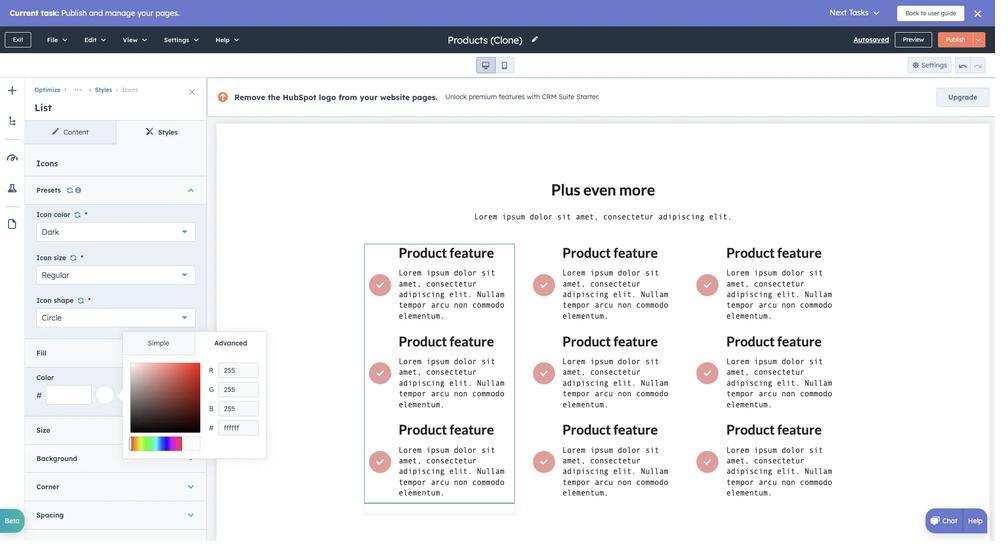 Task type: vqa. For each thing, say whether or not it's contained in the screenshot.
SEARCH image
no



Task type: locate. For each thing, give the bounding box(es) containing it.
settings down preview button
[[921, 61, 947, 69]]

None field
[[447, 33, 525, 46]]

1 vertical spatial styles
[[158, 128, 178, 137]]

1 vertical spatial settings button
[[908, 57, 951, 73]]

group
[[476, 57, 514, 73], [955, 57, 985, 73]]

1 horizontal spatial #
[[209, 424, 214, 432]]

background button
[[36, 445, 196, 473]]

0 vertical spatial styles
[[95, 86, 112, 93]]

0 vertical spatial tab list
[[25, 121, 207, 144]]

settings
[[164, 36, 189, 44], [921, 61, 947, 69]]

3 caret image from the top
[[188, 511, 194, 520]]

0 horizontal spatial settings button
[[154, 26, 205, 53]]

caret image
[[188, 348, 194, 358], [188, 454, 194, 464]]

1 horizontal spatial settings button
[[908, 57, 951, 73]]

caret image
[[188, 185, 194, 195], [188, 482, 194, 492], [188, 511, 194, 520]]

styles button
[[85, 86, 112, 93]]

r
[[209, 366, 213, 375]]

caret image for spacing
[[188, 511, 194, 520]]

caret image inside presets dropdown button
[[188, 185, 194, 195]]

preview
[[903, 36, 924, 43]]

1 horizontal spatial help
[[968, 517, 983, 525]]

3 icon from the top
[[36, 296, 52, 305]]

2 caret image from the top
[[188, 482, 194, 492]]

0 vertical spatial caret image
[[188, 348, 194, 358]]

settings button
[[154, 26, 205, 53], [908, 57, 951, 73]]

group up premium
[[476, 57, 514, 73]]

caret image inside corner dropdown button
[[188, 482, 194, 492]]

tab list down icons button
[[25, 121, 207, 144]]

color
[[54, 211, 70, 219]]

icon up circle
[[36, 296, 52, 305]]

edit button
[[74, 26, 113, 53]]

0 vertical spatial #
[[36, 391, 42, 400]]

dark button
[[36, 223, 196, 242]]

caret image inside background dropdown button
[[188, 454, 194, 464]]

icon for regular
[[36, 253, 52, 262]]

styles
[[95, 86, 112, 93], [158, 128, 178, 137]]

styles inside styles link
[[158, 128, 178, 137]]

b
[[209, 405, 213, 413]]

1 vertical spatial tab list
[[123, 332, 266, 355]]

# down color
[[36, 391, 42, 400]]

help
[[216, 36, 230, 44], [968, 517, 983, 525]]

1 vertical spatial help
[[968, 517, 983, 525]]

1 icon from the top
[[36, 211, 52, 219]]

view
[[123, 36, 138, 44]]

2 vertical spatial caret image
[[188, 511, 194, 520]]

1 caret image from the top
[[188, 185, 194, 195]]

0 horizontal spatial group
[[476, 57, 514, 73]]

1 vertical spatial #
[[209, 424, 214, 432]]

icons up presets
[[36, 159, 58, 168]]

circle button
[[36, 308, 196, 327]]

tab panel
[[25, 144, 207, 541]]

0 vertical spatial icons
[[122, 86, 138, 93]]

1 vertical spatial icon
[[36, 253, 52, 262]]

1 horizontal spatial styles
[[158, 128, 178, 137]]

# down 'b'
[[209, 424, 214, 432]]

0 vertical spatial icon
[[36, 211, 52, 219]]

#
[[36, 391, 42, 400], [209, 424, 214, 432]]

spacing button
[[36, 501, 196, 529]]

0 vertical spatial caret image
[[188, 185, 194, 195]]

2 icon from the top
[[36, 253, 52, 262]]

0 horizontal spatial help
[[216, 36, 230, 44]]

1 horizontal spatial group
[[955, 57, 985, 73]]

settings right view button
[[164, 36, 189, 44]]

1 vertical spatial caret image
[[188, 482, 194, 492]]

None text field
[[219, 363, 259, 378], [219, 382, 259, 397], [219, 363, 259, 378], [219, 382, 259, 397]]

website
[[380, 93, 410, 102]]

2 caret image from the top
[[188, 454, 194, 464]]

icons inside navigation
[[122, 86, 138, 93]]

icon for circle
[[36, 296, 52, 305]]

optimize button
[[35, 86, 60, 93]]

presets
[[36, 186, 61, 195]]

background
[[36, 454, 77, 463]]

publish group
[[938, 32, 985, 47]]

remove
[[234, 93, 265, 102]]

fill button
[[36, 339, 196, 367]]

1 caret image from the top
[[188, 348, 194, 358]]

group down 'publish' group
[[955, 57, 985, 73]]

navigation
[[25, 78, 207, 97]]

suite
[[558, 93, 574, 101]]

icon
[[36, 211, 52, 219], [36, 253, 52, 262], [36, 296, 52, 305]]

0 horizontal spatial styles
[[95, 86, 112, 93]]

icon left color
[[36, 211, 52, 219]]

dark
[[42, 227, 59, 237]]

icon shape
[[36, 296, 74, 305]]

0 vertical spatial help
[[216, 36, 230, 44]]

2 group from the left
[[955, 57, 985, 73]]

icons
[[122, 86, 138, 93], [36, 159, 58, 168]]

icon color
[[36, 211, 70, 219]]

caret image inside fill dropdown button
[[188, 348, 194, 358]]

beta button
[[0, 509, 24, 533]]

1 horizontal spatial icons
[[122, 86, 138, 93]]

1 vertical spatial caret image
[[188, 454, 194, 464]]

0 horizontal spatial settings
[[164, 36, 189, 44]]

file button
[[37, 26, 74, 53]]

autosaved
[[854, 35, 889, 44]]

None text field
[[45, 385, 92, 405], [219, 401, 259, 417], [219, 420, 259, 436], [45, 385, 92, 405], [219, 401, 259, 417], [219, 420, 259, 436]]

your
[[360, 93, 378, 102]]

1 vertical spatial settings
[[921, 61, 947, 69]]

icons right styles button
[[122, 86, 138, 93]]

1 horizontal spatial settings
[[921, 61, 947, 69]]

2 vertical spatial icon
[[36, 296, 52, 305]]

advanced link
[[194, 332, 266, 355]]

remove the hubspot logo from your website pages.
[[234, 93, 438, 102]]

corner button
[[36, 473, 196, 501]]

icon left size
[[36, 253, 52, 262]]

tab list
[[25, 121, 207, 144], [123, 332, 266, 355]]

caret image inside spacing dropdown button
[[188, 511, 194, 520]]

1 vertical spatial icons
[[36, 159, 58, 168]]

crm
[[542, 93, 557, 101]]

tab list up r
[[123, 332, 266, 355]]

size
[[36, 426, 50, 435]]

publish
[[946, 36, 965, 43]]



Task type: describe. For each thing, give the bounding box(es) containing it.
0 horizontal spatial icons
[[36, 159, 58, 168]]

caret image for background
[[188, 454, 194, 464]]

size
[[54, 253, 66, 262]]

0 vertical spatial settings
[[164, 36, 189, 44]]

styles inside navigation
[[95, 86, 112, 93]]

advanced
[[214, 339, 247, 347]]

features
[[499, 93, 525, 101]]

autosaved button
[[854, 34, 889, 46]]

premium
[[469, 93, 497, 101]]

starter.
[[576, 93, 599, 101]]

navigation containing optimize
[[25, 78, 207, 97]]

color
[[36, 373, 54, 382]]

presets button
[[36, 176, 196, 204]]

size button
[[36, 417, 196, 444]]

simple
[[148, 339, 169, 347]]

pages.
[[412, 93, 438, 102]]

unlock
[[445, 93, 467, 101]]

icon size
[[36, 253, 66, 262]]

help button
[[205, 26, 246, 53]]

tab list containing content
[[25, 121, 207, 144]]

caret image for fill
[[188, 348, 194, 358]]

circle
[[42, 313, 62, 323]]

regular button
[[36, 265, 196, 285]]

exit
[[13, 36, 23, 43]]

help inside button
[[216, 36, 230, 44]]

corner
[[36, 483, 59, 491]]

unlock premium features with crm suite starter.
[[445, 93, 599, 101]]

0 horizontal spatial #
[[36, 391, 42, 400]]

0 vertical spatial settings button
[[154, 26, 205, 53]]

tab list containing simple
[[123, 332, 266, 355]]

exit link
[[5, 32, 31, 47]]

g
[[209, 385, 214, 394]]

shape
[[54, 296, 74, 305]]

chat
[[942, 517, 958, 525]]

content
[[64, 128, 89, 137]]

styles link
[[116, 121, 207, 144]]

1 group from the left
[[476, 57, 514, 73]]

preview button
[[895, 32, 932, 47]]

file
[[47, 36, 58, 44]]

edit
[[84, 36, 96, 44]]

hubspot
[[283, 93, 316, 102]]

caret image for corner
[[188, 482, 194, 492]]

logo
[[319, 93, 336, 102]]

with
[[527, 93, 540, 101]]

upgrade
[[948, 93, 977, 102]]

simple link
[[123, 332, 194, 355]]

beta
[[5, 517, 20, 525]]

close image
[[189, 89, 195, 95]]

publish button
[[938, 32, 973, 47]]

the
[[268, 93, 280, 102]]

fill
[[36, 349, 46, 358]]

content link
[[25, 121, 116, 144]]

list
[[35, 102, 52, 114]]

from
[[339, 93, 357, 102]]

view button
[[113, 26, 154, 53]]

spacing
[[36, 511, 64, 520]]

icon for dark
[[36, 211, 52, 219]]

icons button
[[112, 86, 138, 93]]

upgrade link
[[936, 88, 989, 107]]

tab panel containing icons
[[25, 144, 207, 541]]

regular
[[42, 270, 69, 280]]

optimize
[[35, 86, 60, 93]]



